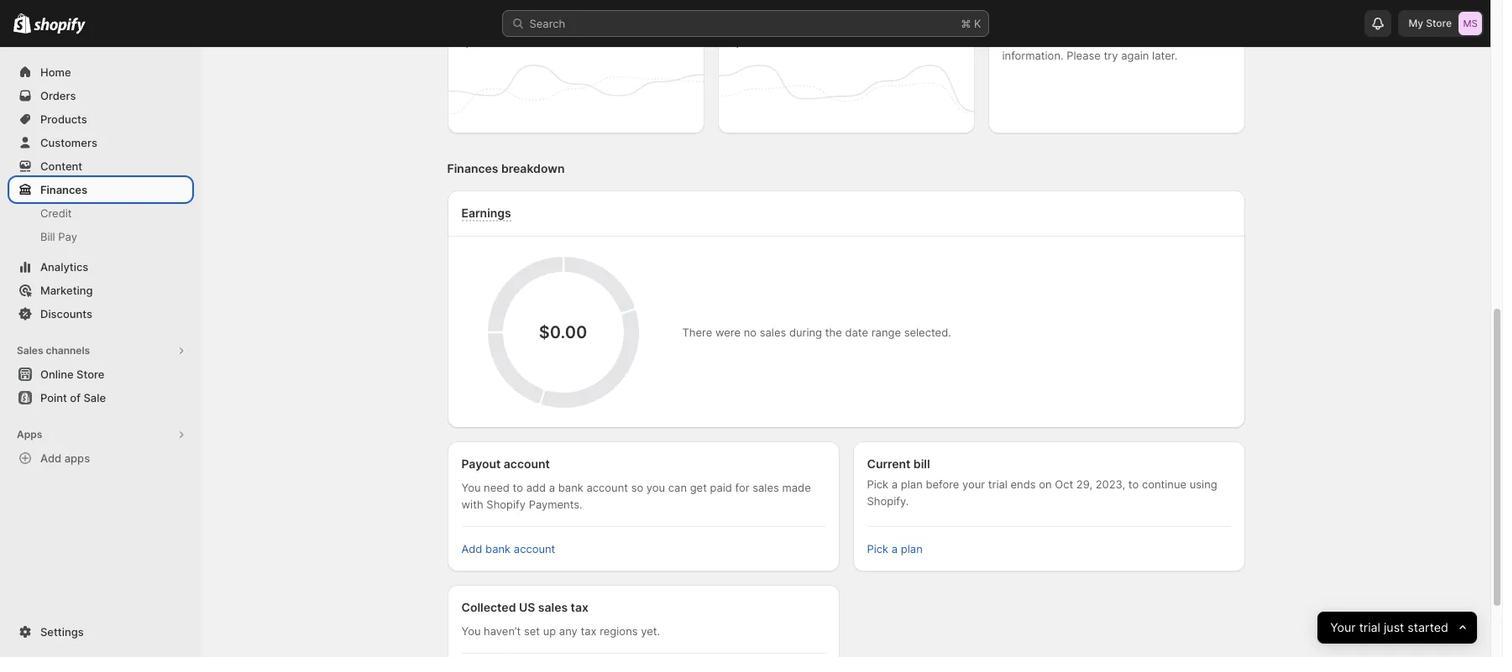 Task type: vqa. For each thing, say whether or not it's contained in the screenshot.
All to the left
no



Task type: locate. For each thing, give the bounding box(es) containing it.
plan down bill
[[901, 478, 923, 491]]

0 vertical spatial tax
[[571, 600, 589, 615]]

shopify.
[[867, 495, 909, 508]]

account up add
[[504, 457, 550, 471]]

online store
[[40, 368, 104, 381]]

again
[[1121, 49, 1149, 62]]

plan inside current bill pick a plan before your trial ends on oct 29, 2023, to continue using shopify.
[[901, 478, 923, 491]]

0 horizontal spatial trial
[[988, 478, 1008, 491]]

finances up earnings
[[447, 161, 498, 176]]

1 horizontal spatial there
[[1002, 32, 1032, 45]]

1 horizontal spatial no change image
[[951, 34, 960, 47]]

your
[[962, 478, 985, 491]]

1 horizontal spatial trial
[[1359, 620, 1380, 635]]

any
[[559, 625, 578, 638]]

a up shopify.
[[892, 478, 898, 491]]

0 horizontal spatial $0.00
[[461, 30, 511, 50]]

0 vertical spatial trial
[[988, 478, 1008, 491]]

2 $0.00 link from the left
[[717, 0, 975, 134]]

0 vertical spatial store
[[1426, 17, 1452, 29]]

0 horizontal spatial no change image
[[681, 34, 690, 47]]

a inside you need to add a bank account so you can get paid for sales made with shopify payments.
[[549, 481, 555, 495]]

customers
[[40, 136, 97, 149]]

1 horizontal spatial bank
[[558, 481, 584, 495]]

sales right no
[[760, 326, 786, 339]]

1 vertical spatial there
[[682, 326, 712, 339]]

online store button
[[0, 363, 202, 386]]

a right was
[[1059, 32, 1065, 45]]

there for there were no sales during the date range selected.
[[682, 326, 712, 339]]

finances
[[447, 161, 498, 176], [40, 183, 87, 197]]

you
[[461, 481, 481, 495], [461, 625, 481, 638]]

up
[[543, 625, 556, 638]]

there was a problem loading this information. please try again later.
[[1002, 32, 1178, 62]]

you down collected
[[461, 625, 481, 638]]

0 vertical spatial plan
[[901, 478, 923, 491]]

2 vertical spatial account
[[514, 542, 555, 556]]

a down shopify.
[[892, 542, 898, 556]]

store right my
[[1426, 17, 1452, 29]]

finances down content
[[40, 183, 87, 197]]

sales
[[760, 326, 786, 339], [753, 481, 779, 495], [538, 600, 568, 615]]

add for add bank account
[[461, 542, 482, 556]]

finances for finances
[[40, 183, 87, 197]]

date
[[845, 326, 868, 339]]

a right add
[[549, 481, 555, 495]]

1 horizontal spatial add
[[461, 542, 482, 556]]

online
[[40, 368, 74, 381]]

add
[[40, 452, 62, 465], [461, 542, 482, 556]]

1 vertical spatial bank
[[485, 542, 511, 556]]

1 vertical spatial plan
[[901, 542, 923, 556]]

no
[[744, 326, 757, 339]]

1 pick from the top
[[867, 478, 889, 491]]

k
[[974, 17, 981, 30]]

pick up shopify.
[[867, 478, 889, 491]]

bank
[[558, 481, 584, 495], [485, 542, 511, 556]]

1 vertical spatial trial
[[1359, 620, 1380, 635]]

sales inside you need to add a bank account so you can get paid for sales made with shopify payments.
[[753, 481, 779, 495]]

1 horizontal spatial $0.00 link
[[717, 0, 975, 134]]

account left so
[[587, 481, 628, 495]]

a inside there was a problem loading this information. please try again later.
[[1059, 32, 1065, 45]]

shopify image
[[34, 17, 86, 34]]

0 vertical spatial account
[[504, 457, 550, 471]]

your trial just started button
[[1317, 612, 1477, 644]]

earnings button
[[457, 204, 515, 223]]

my store image
[[1459, 12, 1482, 35]]

0 horizontal spatial finances
[[40, 183, 87, 197]]

add inside button
[[40, 452, 62, 465]]

marketing link
[[10, 279, 191, 302]]

store for online store
[[76, 368, 104, 381]]

you up with
[[461, 481, 481, 495]]

1 horizontal spatial to
[[1129, 478, 1139, 491]]

tax
[[571, 600, 589, 615], [581, 625, 597, 638]]

1 vertical spatial sales
[[753, 481, 779, 495]]

there
[[1002, 32, 1032, 45], [682, 326, 712, 339]]

oct
[[1055, 478, 1073, 491]]

to left add
[[513, 481, 523, 495]]

1 vertical spatial store
[[76, 368, 104, 381]]

0 horizontal spatial $0.00 link
[[446, 0, 705, 134]]

paid
[[710, 481, 732, 495]]

1 horizontal spatial store
[[1426, 17, 1452, 29]]

add
[[526, 481, 546, 495]]

add down with
[[461, 542, 482, 556]]

to
[[1129, 478, 1139, 491], [513, 481, 523, 495]]

store inside online store link
[[76, 368, 104, 381]]

store up sale
[[76, 368, 104, 381]]

1 vertical spatial account
[[587, 481, 628, 495]]

sales right the for
[[753, 481, 779, 495]]

there left were
[[682, 326, 712, 339]]

0 horizontal spatial to
[[513, 481, 523, 495]]

shopify image
[[13, 13, 31, 34]]

1 vertical spatial add
[[461, 542, 482, 556]]

finances breakdown
[[447, 161, 565, 176]]

1 plan from the top
[[901, 478, 923, 491]]

0 horizontal spatial add
[[40, 452, 62, 465]]

1 horizontal spatial finances
[[447, 161, 498, 176]]

0 horizontal spatial bank
[[485, 542, 511, 556]]

2 horizontal spatial $0.00
[[732, 30, 782, 50]]

tax up any on the bottom of the page
[[571, 600, 589, 615]]

finances for finances breakdown
[[447, 161, 498, 176]]

trial left just
[[1359, 620, 1380, 635]]

bill
[[914, 457, 930, 471]]

us
[[519, 600, 535, 615]]

content
[[40, 160, 82, 173]]

trial inside dropdown button
[[1359, 620, 1380, 635]]

1 vertical spatial you
[[461, 625, 481, 638]]

no change image
[[681, 34, 690, 47], [951, 34, 960, 47]]

trial
[[988, 478, 1008, 491], [1359, 620, 1380, 635]]

to inside you need to add a bank account so you can get paid for sales made with shopify payments.
[[513, 481, 523, 495]]

$0.00 link
[[446, 0, 705, 134], [717, 0, 975, 134]]

trial right your
[[988, 478, 1008, 491]]

0 vertical spatial finances
[[447, 161, 498, 176]]

plan down shopify.
[[901, 542, 923, 556]]

trial inside current bill pick a plan before your trial ends on oct 29, 2023, to continue using shopify.
[[988, 478, 1008, 491]]

my
[[1409, 17, 1423, 29]]

pick down shopify.
[[867, 542, 889, 556]]

there up information.
[[1002, 32, 1032, 45]]

1 vertical spatial finances
[[40, 183, 87, 197]]

analytics
[[40, 260, 88, 274]]

add left "apps"
[[40, 452, 62, 465]]

you for payout account
[[461, 481, 481, 495]]

add apps
[[40, 452, 90, 465]]

apps
[[64, 452, 90, 465]]

home link
[[10, 60, 191, 84]]

add bank account
[[461, 542, 555, 556]]

pick a plan link
[[867, 542, 923, 556]]

bank down shopify
[[485, 542, 511, 556]]

0 vertical spatial add
[[40, 452, 62, 465]]

sales up the up
[[538, 600, 568, 615]]

bank up payments.
[[558, 481, 584, 495]]

1 you from the top
[[461, 481, 481, 495]]

2 you from the top
[[461, 625, 481, 638]]

there for there was a problem loading this information. please try again later.
[[1002, 32, 1032, 45]]

0 horizontal spatial there
[[682, 326, 712, 339]]

0 horizontal spatial store
[[76, 368, 104, 381]]

set
[[524, 625, 540, 638]]

so
[[631, 481, 643, 495]]

account down payments.
[[514, 542, 555, 556]]

a
[[1059, 32, 1065, 45], [892, 478, 898, 491], [549, 481, 555, 495], [892, 542, 898, 556]]

you inside you need to add a bank account so you can get paid for sales made with shopify payments.
[[461, 481, 481, 495]]

pick inside current bill pick a plan before your trial ends on oct 29, 2023, to continue using shopify.
[[867, 478, 889, 491]]

marketing
[[40, 284, 93, 297]]

you need to add a bank account so you can get paid for sales made with shopify payments.
[[461, 481, 811, 511]]

point of sale link
[[10, 386, 191, 410]]

tax right any on the bottom of the page
[[581, 625, 597, 638]]

regions
[[600, 625, 638, 638]]

shopify
[[487, 498, 526, 511]]

store
[[1426, 17, 1452, 29], [76, 368, 104, 381]]

plan
[[901, 478, 923, 491], [901, 542, 923, 556]]

1 vertical spatial tax
[[581, 625, 597, 638]]

2 no change image from the left
[[951, 34, 960, 47]]

0 vertical spatial pick
[[867, 478, 889, 491]]

continue
[[1142, 478, 1187, 491]]

0 vertical spatial bank
[[558, 481, 584, 495]]

for
[[735, 481, 750, 495]]

just
[[1384, 620, 1404, 635]]

$0.00
[[461, 30, 511, 50], [732, 30, 782, 50], [539, 322, 587, 343]]

0 vertical spatial there
[[1002, 32, 1032, 45]]

0 vertical spatial you
[[461, 481, 481, 495]]

to right 2023,
[[1129, 478, 1139, 491]]

apps
[[17, 428, 42, 441]]

there inside there was a problem loading this information. please try again later.
[[1002, 32, 1032, 45]]

1 vertical spatial pick
[[867, 542, 889, 556]]

online store link
[[10, 363, 191, 386]]



Task type: describe. For each thing, give the bounding box(es) containing it.
during
[[789, 326, 822, 339]]

before
[[926, 478, 959, 491]]

you for collected us sales tax
[[461, 625, 481, 638]]

this
[[1154, 32, 1173, 45]]

sale
[[83, 391, 106, 405]]

1 no change image from the left
[[681, 34, 690, 47]]

1 $0.00 link from the left
[[446, 0, 705, 134]]

breakdown
[[501, 161, 565, 176]]

2023,
[[1096, 478, 1125, 491]]

get
[[690, 481, 707, 495]]

search
[[529, 17, 565, 30]]

add for add apps
[[40, 452, 62, 465]]

need
[[484, 481, 510, 495]]

current
[[867, 457, 911, 471]]

products link
[[10, 107, 191, 131]]

using
[[1190, 478, 1217, 491]]

customers link
[[10, 131, 191, 155]]

home
[[40, 66, 71, 79]]

there was a problem loading this information. please try again later. link
[[988, 0, 1245, 134]]

started
[[1407, 620, 1448, 635]]

earnings
[[461, 206, 511, 220]]

2 plan from the top
[[901, 542, 923, 556]]

loading
[[1114, 32, 1151, 45]]

range
[[871, 326, 901, 339]]

made
[[782, 481, 811, 495]]

settings
[[40, 626, 84, 639]]

⌘
[[961, 17, 971, 30]]

1 horizontal spatial $0.00
[[539, 322, 587, 343]]

point
[[40, 391, 67, 405]]

can
[[668, 481, 687, 495]]

content link
[[10, 155, 191, 178]]

please
[[1067, 49, 1101, 62]]

current bill pick a plan before your trial ends on oct 29, 2023, to continue using shopify.
[[867, 457, 1217, 508]]

credit link
[[10, 202, 191, 225]]

⌘ k
[[961, 17, 981, 30]]

discounts
[[40, 307, 92, 321]]

store for my store
[[1426, 17, 1452, 29]]

my store
[[1409, 17, 1452, 29]]

bill pay link
[[10, 225, 191, 249]]

selected.
[[904, 326, 951, 339]]

ends
[[1011, 478, 1036, 491]]

add bank account link
[[461, 542, 555, 556]]

your
[[1330, 620, 1356, 635]]

sales channels
[[17, 344, 90, 357]]

bank inside you need to add a bank account so you can get paid for sales made with shopify payments.
[[558, 481, 584, 495]]

was
[[1035, 32, 1056, 45]]

the
[[825, 326, 842, 339]]

you haven't set up any tax regions yet.
[[461, 625, 660, 638]]

payout account
[[461, 457, 550, 471]]

pick a plan
[[867, 542, 923, 556]]

point of sale button
[[0, 386, 202, 410]]

try
[[1104, 49, 1118, 62]]

a inside current bill pick a plan before your trial ends on oct 29, 2023, to continue using shopify.
[[892, 478, 898, 491]]

to inside current bill pick a plan before your trial ends on oct 29, 2023, to continue using shopify.
[[1129, 478, 1139, 491]]

account inside you need to add a bank account so you can get paid for sales made with shopify payments.
[[587, 481, 628, 495]]

haven't
[[484, 625, 521, 638]]

sales
[[17, 344, 43, 357]]

settings link
[[10, 621, 191, 644]]

add apps button
[[10, 447, 191, 470]]

analytics link
[[10, 255, 191, 279]]

collected
[[461, 600, 516, 615]]

pay
[[58, 230, 77, 244]]

point of sale
[[40, 391, 106, 405]]

2 pick from the top
[[867, 542, 889, 556]]

finances link
[[10, 178, 191, 202]]

bill
[[40, 230, 55, 244]]

payout
[[461, 457, 501, 471]]

were
[[715, 326, 741, 339]]

problem
[[1068, 32, 1111, 45]]

29,
[[1076, 478, 1093, 491]]

apps button
[[10, 423, 191, 447]]

with
[[461, 498, 483, 511]]

sales channels button
[[10, 339, 191, 363]]

0 vertical spatial sales
[[760, 326, 786, 339]]

orders
[[40, 89, 76, 102]]

channels
[[46, 344, 90, 357]]

later.
[[1152, 49, 1178, 62]]

discounts link
[[10, 302, 191, 326]]

orders link
[[10, 84, 191, 107]]

collected us sales tax
[[461, 600, 589, 615]]

yet.
[[641, 625, 660, 638]]

of
[[70, 391, 81, 405]]

on
[[1039, 478, 1052, 491]]

payments.
[[529, 498, 583, 511]]

2 vertical spatial sales
[[538, 600, 568, 615]]

credit
[[40, 207, 72, 220]]

information.
[[1002, 49, 1064, 62]]



